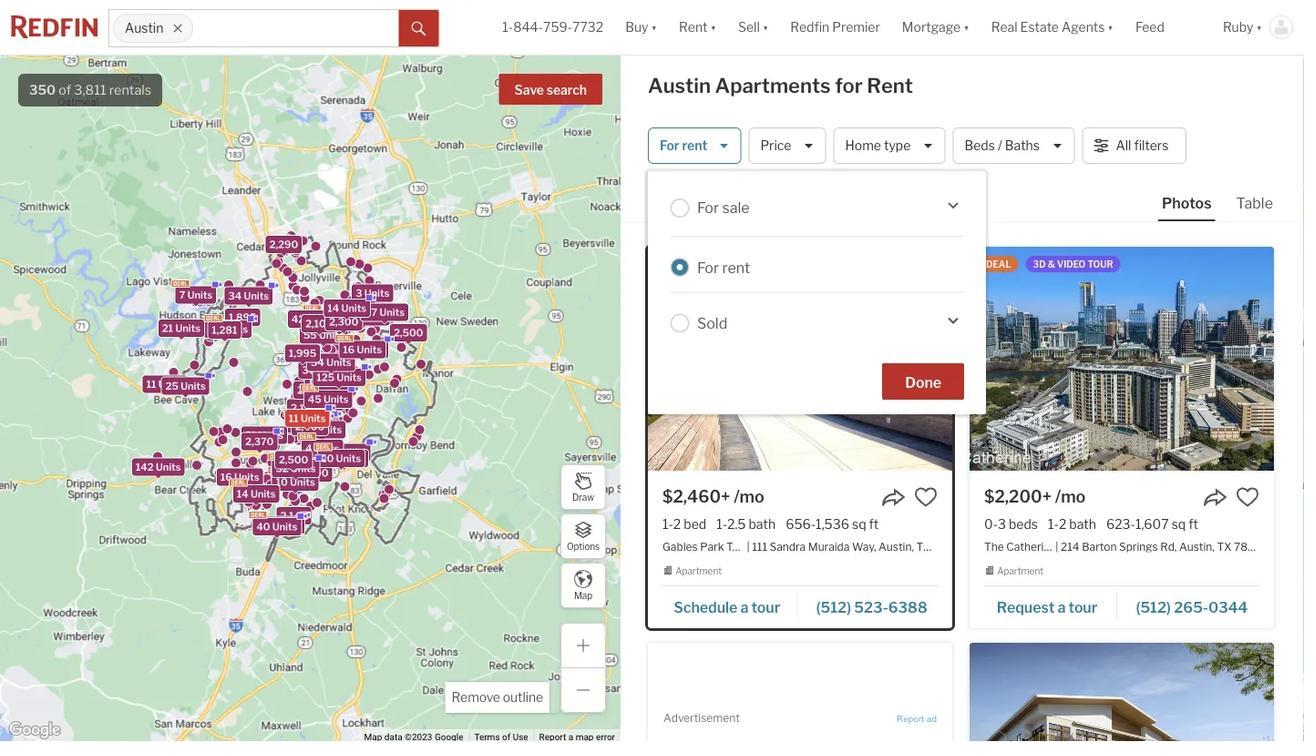 Task type: describe. For each thing, give the bounding box(es) containing it.
favorite button image for $2,460+ /mo
[[914, 486, 938, 509]]

price button
[[749, 128, 826, 164]]

1 vertical spatial 3
[[998, 517, 1006, 532]]

0-3 beds
[[984, 517, 1038, 532]]

0 vertical spatial 14
[[327, 303, 339, 314]]

springs
[[1119, 540, 1158, 553]]

request
[[997, 599, 1055, 616]]

0 horizontal spatial 2,500
[[279, 454, 308, 466]]

25 units
[[166, 381, 206, 392]]

muraida
[[808, 540, 850, 553]]

favorite button image for $2,200+ /mo
[[1236, 486, 1260, 509]]

0 vertical spatial 10 units
[[322, 453, 361, 465]]

623-1,607 sq ft
[[1106, 517, 1198, 532]]

mortgage ▾
[[902, 19, 969, 35]]

bath for $2,460+ /mo
[[749, 517, 776, 532]]

favorite button checkbox
[[1236, 486, 1260, 509]]

54 units
[[311, 357, 352, 369]]

mortgage ▾ button
[[902, 0, 969, 55]]

| 111 sandra muraida way, austin, tx 78703
[[747, 540, 968, 553]]

remove
[[452, 690, 500, 706]]

350 of 3,811 rentals
[[29, 82, 151, 98]]

(512) 265-0344 link
[[1117, 590, 1260, 621]]

estate
[[1020, 19, 1059, 35]]

apartment for $2,200+
[[997, 566, 1044, 577]]

premier
[[832, 19, 880, 35]]

feed button
[[1125, 0, 1212, 55]]

3d
[[1033, 259, 1046, 270]]

outline
[[503, 690, 543, 706]]

▾ for rent ▾
[[710, 19, 716, 35]]

11 units up "45 units"
[[308, 376, 345, 388]]

1 | from the left
[[747, 540, 750, 553]]

price
[[760, 138, 792, 153]]

45 units
[[308, 394, 349, 406]]

2,149
[[280, 510, 307, 522]]

2 tx from the left
[[1217, 540, 1232, 553]]

photo of 111 sandra muraida way, austin, tx 78703 image
[[648, 247, 952, 471]]

map region
[[0, 0, 787, 743]]

map button
[[561, 563, 606, 609]]

3,811 apartments
[[648, 190, 755, 205]]

all filters button
[[1082, 128, 1186, 164]]

rent inside "for rent" button
[[682, 138, 708, 153]]

37 units
[[365, 307, 405, 318]]

dialog containing for sale
[[648, 171, 986, 414]]

home type button
[[833, 128, 945, 164]]

for rent inside button
[[660, 138, 708, 153]]

real estate agents ▾ link
[[991, 0, 1114, 55]]

a for $2,460+
[[740, 599, 749, 616]]

advertisement region
[[663, 729, 937, 743]]

map
[[574, 591, 592, 602]]

7
[[179, 289, 185, 301]]

submit search image
[[412, 22, 426, 36]]

real
[[991, 19, 1018, 35]]

1 austin, from the left
[[879, 540, 914, 553]]

rent ▾ button
[[679, 0, 716, 55]]

ruby ▾
[[1223, 19, 1262, 35]]

1- for 1-2 bed
[[663, 517, 673, 532]]

0 horizontal spatial 14
[[237, 488, 248, 500]]

55
[[303, 329, 317, 341]]

1-2 bed
[[663, 517, 706, 532]]

tour for $2,460+ /mo
[[751, 599, 780, 616]]

catherine
[[1006, 540, 1057, 553]]

next button image
[[920, 350, 938, 368]]

sell
[[738, 19, 760, 35]]

23
[[302, 424, 315, 436]]

2 vertical spatial 24
[[291, 419, 304, 431]]

save
[[515, 82, 544, 98]]

1- for 1-2 bath
[[1048, 517, 1059, 532]]

apartment for $2,460+
[[675, 566, 722, 577]]

ad
[[927, 714, 937, 724]]

▾ for mortgage ▾
[[964, 19, 969, 35]]

mortgage
[[902, 19, 961, 35]]

656-1,536 sq ft
[[786, 517, 879, 532]]

2 tour from the left
[[1088, 259, 1113, 270]]

1 video from the left
[[664, 259, 693, 270]]

photos
[[1162, 194, 1212, 212]]

523-
[[854, 599, 888, 616]]

125
[[317, 372, 335, 384]]

30
[[302, 364, 316, 376]]

2,370
[[245, 436, 274, 448]]

759-
[[543, 19, 572, 35]]

baths
[[1005, 138, 1040, 153]]

beds
[[1009, 517, 1038, 532]]

1- for 1-844-759-7732
[[502, 19, 513, 35]]

▾ inside 'dropdown button'
[[1108, 19, 1114, 35]]

214
[[1061, 540, 1080, 553]]

report
[[897, 714, 924, 724]]

for inside "for rent" button
[[660, 138, 680, 153]]

4 units
[[305, 443, 339, 455]]

real estate agents ▾
[[991, 19, 1114, 35]]

▾ for ruby ▾
[[1256, 19, 1262, 35]]

27 units
[[345, 344, 385, 356]]

sq for $2,200+ /mo
[[1172, 517, 1186, 532]]

0 vertical spatial 21 units
[[162, 322, 200, 334]]

apartments
[[683, 190, 755, 205]]

/mo for $2,200+ /mo
[[1055, 487, 1086, 507]]

78703
[[933, 540, 968, 553]]

for rent inside dialog
[[697, 259, 750, 276]]

2 for bath
[[1059, 517, 1067, 532]]

1 vertical spatial 10
[[276, 477, 288, 488]]

1,600
[[300, 468, 329, 479]]

(512) 523-6388 link
[[799, 590, 938, 621]]

redfin premier button
[[779, 0, 891, 55]]

0 horizontal spatial 21
[[162, 322, 173, 334]]

32
[[276, 463, 289, 475]]

1,536
[[816, 517, 849, 532]]

austin for austin
[[125, 20, 164, 36]]

7 units
[[179, 289, 213, 301]]

1 tour from the left
[[695, 259, 721, 270]]

buy ▾ button
[[625, 0, 657, 55]]

0 vertical spatial 24 units
[[311, 315, 351, 326]]

&
[[1048, 259, 1055, 270]]

11 units down 45
[[289, 413, 326, 425]]

265-
[[1174, 599, 1208, 616]]

rent inside dialog
[[722, 259, 750, 276]]

39
[[324, 453, 337, 465]]

home type
[[845, 138, 911, 153]]

142 units
[[136, 461, 181, 473]]

844-
[[513, 19, 543, 35]]

39 units
[[324, 453, 364, 465]]

1 vertical spatial 14 units
[[237, 488, 276, 500]]

feed
[[1135, 19, 1165, 35]]

28 units
[[208, 324, 248, 336]]

/mo for $2,460+ /mo
[[734, 487, 764, 507]]



Task type: locate. For each thing, give the bounding box(es) containing it.
10 up 1,600
[[322, 453, 334, 465]]

2 for bed
[[673, 517, 681, 532]]

sale
[[722, 199, 750, 217]]

11 left 23
[[289, 413, 299, 425]]

0 horizontal spatial apartment
[[675, 566, 722, 577]]

a right request
[[1058, 599, 1066, 616]]

1 vertical spatial 14
[[237, 488, 248, 500]]

0 horizontal spatial 16 units
[[220, 472, 259, 484]]

3,811
[[74, 82, 106, 98], [648, 190, 681, 205]]

rent
[[679, 19, 708, 35], [867, 73, 913, 98]]

austin left remove austin icon
[[125, 20, 164, 36]]

0 vertical spatial 2,500
[[394, 327, 423, 339]]

for up 3,811 apartments
[[660, 138, 680, 153]]

1 vertical spatial 21
[[245, 430, 256, 441]]

1 favorite button image from the left
[[914, 486, 938, 509]]

21 left 28
[[162, 322, 173, 334]]

0 horizontal spatial austin,
[[879, 540, 914, 553]]

▾ right agents in the right top of the page
[[1108, 19, 1114, 35]]

austin
[[125, 20, 164, 36], [648, 73, 711, 98]]

24
[[311, 315, 324, 326], [297, 384, 310, 396], [291, 419, 304, 431]]

16 up 54 units
[[343, 344, 355, 356]]

tour inside button
[[751, 599, 780, 616]]

all
[[1116, 138, 1131, 153]]

rent ▾ button
[[668, 0, 727, 55]]

▾ right buy on the left
[[651, 19, 657, 35]]

sq for $2,460+ /mo
[[852, 517, 866, 532]]

2 tour from the left
[[1069, 599, 1097, 616]]

3 up 245 units
[[356, 287, 362, 299]]

1-2.5 bath
[[716, 517, 776, 532]]

3 ▾ from the left
[[763, 19, 768, 35]]

4 ▾ from the left
[[964, 19, 969, 35]]

rentals
[[109, 82, 151, 98]]

1 horizontal spatial rent
[[867, 73, 913, 98]]

1 sq from the left
[[852, 517, 866, 532]]

14 units up 2,300
[[327, 303, 366, 314]]

24 up 2,150
[[297, 384, 310, 396]]

24 units up 55 units
[[311, 315, 351, 326]]

16 left 32
[[220, 472, 232, 484]]

42
[[292, 314, 305, 325]]

0 horizontal spatial ft
[[869, 517, 879, 532]]

ft
[[869, 517, 879, 532], [1189, 517, 1198, 532]]

0 horizontal spatial 14 units
[[237, 488, 276, 500]]

24 units down 2,150
[[291, 419, 332, 431]]

1 vertical spatial 10 units
[[276, 477, 315, 488]]

1 ft from the left
[[869, 517, 879, 532]]

21 left 23
[[245, 430, 256, 441]]

tx left 78704
[[1217, 540, 1232, 553]]

0 horizontal spatial bath
[[749, 517, 776, 532]]

request a tour
[[997, 599, 1097, 616]]

1- left 759-
[[502, 19, 513, 35]]

the catherine | 214 barton springs rd, austin, tx 78704
[[984, 540, 1269, 553]]

apartment down 'catherine'
[[997, 566, 1044, 577]]

1 horizontal spatial ft
[[1189, 517, 1198, 532]]

1 horizontal spatial tx
[[1217, 540, 1232, 553]]

▾ for buy ▾
[[651, 19, 657, 35]]

28
[[208, 324, 221, 336]]

30 units
[[302, 364, 343, 376]]

remove austin image
[[172, 23, 183, 34]]

(512) for $2,460+ /mo
[[816, 599, 851, 616]]

2,500 down "37 units"
[[394, 327, 423, 339]]

32 units
[[276, 463, 316, 475]]

24 down 2,150
[[291, 419, 304, 431]]

bath up 214
[[1069, 517, 1096, 532]]

34
[[228, 290, 242, 302]]

tour inside button
[[1069, 599, 1097, 616]]

1 horizontal spatial video
[[1057, 259, 1086, 270]]

1 horizontal spatial austin,
[[1179, 540, 1215, 553]]

apartment down gables park tower
[[675, 566, 722, 577]]

10 units up 1,600
[[322, 453, 361, 465]]

beds / baths button
[[953, 128, 1075, 164]]

0 horizontal spatial 2
[[673, 517, 681, 532]]

350
[[29, 82, 56, 98]]

rent
[[682, 138, 708, 153], [722, 259, 750, 276]]

11 up 45
[[308, 376, 318, 388]]

for up sold
[[697, 259, 719, 276]]

recommended button
[[855, 189, 965, 207]]

rent inside dropdown button
[[679, 19, 708, 35]]

1-844-759-7732
[[502, 19, 604, 35]]

1 horizontal spatial 21
[[245, 430, 256, 441]]

a inside button
[[1058, 599, 1066, 616]]

a inside button
[[740, 599, 749, 616]]

1 horizontal spatial sq
[[1172, 517, 1186, 532]]

1 horizontal spatial 14 units
[[327, 303, 366, 314]]

0 vertical spatial 16
[[343, 344, 355, 356]]

0 vertical spatial 10
[[322, 453, 334, 465]]

1- right beds
[[1048, 517, 1059, 532]]

| left 214
[[1056, 540, 1059, 553]]

ft up way,
[[869, 517, 879, 532]]

0 vertical spatial for rent
[[660, 138, 708, 153]]

1 horizontal spatial 11
[[289, 413, 299, 425]]

1 tour from the left
[[751, 599, 780, 616]]

0 vertical spatial rent
[[679, 19, 708, 35]]

favorite button image up 78704
[[1236, 486, 1260, 509]]

1 vertical spatial for rent
[[697, 259, 750, 276]]

1 vertical spatial austin
[[648, 73, 711, 98]]

0344
[[1208, 599, 1248, 616]]

0 horizontal spatial sq
[[852, 517, 866, 532]]

for left the sale
[[697, 199, 719, 217]]

0 horizontal spatial tour
[[751, 599, 780, 616]]

austin for austin apartments for rent
[[648, 73, 711, 98]]

0 horizontal spatial 11
[[146, 379, 156, 390]]

0 vertical spatial 21
[[162, 322, 173, 334]]

1 vertical spatial 24
[[297, 384, 310, 396]]

1 horizontal spatial 14
[[327, 303, 339, 314]]

1 vertical spatial rent
[[722, 259, 750, 276]]

/mo up 1-2.5 bath
[[734, 487, 764, 507]]

16
[[343, 344, 355, 356], [220, 472, 232, 484]]

report ad button
[[897, 714, 937, 729]]

photo of 214 barton springs rd, austin, tx 78704 image
[[970, 247, 1274, 471]]

0 vertical spatial 24
[[311, 315, 324, 326]]

1 (512) from the left
[[816, 599, 851, 616]]

16 units down 245 units
[[343, 344, 382, 356]]

0 vertical spatial austin
[[125, 20, 164, 36]]

0 horizontal spatial 10 units
[[276, 477, 315, 488]]

of
[[59, 82, 71, 98]]

1 vertical spatial rent
[[867, 73, 913, 98]]

tour for $2,200+ /mo
[[1069, 599, 1097, 616]]

ft for $2,460+ /mo
[[869, 517, 879, 532]]

2 bath from the left
[[1069, 517, 1096, 532]]

1- for 1-2.5 bath
[[716, 517, 727, 532]]

3 inside map region
[[356, 287, 362, 299]]

34 units
[[228, 290, 269, 302]]

done
[[905, 373, 941, 391]]

(512) left 523-
[[816, 599, 851, 616]]

$2,460+
[[663, 487, 730, 507]]

rent right video tour
[[722, 259, 750, 276]]

0 vertical spatial 14 units
[[327, 303, 366, 314]]

1 horizontal spatial (512)
[[1136, 599, 1171, 616]]

deal
[[986, 259, 1011, 270]]

3,811 left 'apartments' on the right of page
[[648, 190, 681, 205]]

park
[[700, 540, 724, 553]]

1 vertical spatial 24 units
[[297, 384, 338, 396]]

1 horizontal spatial tour
[[1069, 599, 1097, 616]]

11
[[308, 376, 318, 388], [146, 379, 156, 390], [289, 413, 299, 425]]

0 horizontal spatial austin
[[125, 20, 164, 36]]

1 vertical spatial for
[[697, 199, 719, 217]]

2,500
[[394, 327, 423, 339], [279, 454, 308, 466]]

0 horizontal spatial favorite button image
[[914, 486, 938, 509]]

|
[[747, 540, 750, 553], [1056, 540, 1059, 553]]

21 units
[[162, 322, 200, 334], [245, 430, 284, 441]]

1 horizontal spatial bath
[[1069, 517, 1096, 532]]

0 vertical spatial 3,811
[[74, 82, 106, 98]]

a for $2,200+
[[1058, 599, 1066, 616]]

4
[[305, 443, 312, 455]]

/mo up 1-2 bath
[[1055, 487, 1086, 507]]

a right "schedule"
[[740, 599, 749, 616]]

0 vertical spatial 16 units
[[343, 344, 382, 356]]

/
[[998, 138, 1002, 153]]

tour right request
[[1069, 599, 1097, 616]]

apartment
[[675, 566, 722, 577], [997, 566, 1044, 577]]

▾ right mortgage
[[964, 19, 969, 35]]

mortgage ▾ button
[[891, 0, 980, 55]]

2 up 214
[[1059, 517, 1067, 532]]

1 horizontal spatial tour
[[1088, 259, 1113, 270]]

0 horizontal spatial a
[[740, 599, 749, 616]]

tour down for sale
[[695, 259, 721, 270]]

rent right for
[[867, 73, 913, 98]]

schedule
[[674, 599, 738, 616]]

save search
[[515, 82, 587, 98]]

bath
[[749, 517, 776, 532], [1069, 517, 1096, 532]]

tx left 78703
[[916, 540, 931, 553]]

0 horizontal spatial |
[[747, 540, 750, 553]]

favorite button image
[[914, 486, 938, 509], [1236, 486, 1260, 509]]

1 ▾ from the left
[[651, 19, 657, 35]]

0 horizontal spatial 16
[[220, 472, 232, 484]]

ft for $2,200+ /mo
[[1189, 517, 1198, 532]]

1 horizontal spatial |
[[1056, 540, 1059, 553]]

photo of 164 hargraves dr, austin, tx 78737 image
[[970, 643, 1274, 743]]

2 a from the left
[[1058, 599, 1066, 616]]

bath up 111
[[749, 517, 776, 532]]

austin, right way,
[[879, 540, 914, 553]]

2,495
[[279, 456, 308, 468]]

sq up the rd,
[[1172, 517, 1186, 532]]

1 horizontal spatial favorite button image
[[1236, 486, 1260, 509]]

1- up 'gables' at the bottom right of page
[[663, 517, 673, 532]]

2 sq from the left
[[1172, 517, 1186, 532]]

3 left beds
[[998, 517, 1006, 532]]

tour right "schedule"
[[751, 599, 780, 616]]

▾ right ruby
[[1256, 19, 1262, 35]]

0 horizontal spatial video
[[664, 259, 693, 270]]

2 | from the left
[[1056, 540, 1059, 553]]

2 ▾ from the left
[[710, 19, 716, 35]]

0 horizontal spatial rent
[[679, 19, 708, 35]]

2 video from the left
[[1057, 259, 1086, 270]]

▾ for sell ▾
[[763, 19, 768, 35]]

0 horizontal spatial tour
[[695, 259, 721, 270]]

1 /mo from the left
[[734, 487, 764, 507]]

1 horizontal spatial /mo
[[1055, 487, 1086, 507]]

45
[[308, 394, 321, 406]]

for rent up 3,811 apartments
[[660, 138, 708, 153]]

bath for $2,200+ /mo
[[1069, 517, 1096, 532]]

23 units
[[302, 424, 342, 436]]

2 austin, from the left
[[1179, 540, 1215, 553]]

0 horizontal spatial (512)
[[816, 599, 851, 616]]

0 horizontal spatial 10
[[276, 477, 288, 488]]

rent right buy ▾
[[679, 19, 708, 35]]

1 horizontal spatial austin
[[648, 73, 711, 98]]

| left 111
[[747, 540, 750, 553]]

5 ▾ from the left
[[1108, 19, 1114, 35]]

1 horizontal spatial 10
[[322, 453, 334, 465]]

21
[[162, 322, 173, 334], [245, 430, 256, 441]]

1 horizontal spatial rent
[[722, 259, 750, 276]]

austin down rent ▾ dropdown button at the right of the page
[[648, 73, 711, 98]]

way,
[[852, 540, 876, 553]]

draw
[[572, 492, 594, 503]]

0 vertical spatial for
[[660, 138, 680, 153]]

2 horizontal spatial 11
[[308, 376, 318, 388]]

schedule a tour button
[[663, 592, 799, 620]]

0 horizontal spatial rent
[[682, 138, 708, 153]]

1 2 from the left
[[673, 517, 681, 532]]

1 vertical spatial 16 units
[[220, 472, 259, 484]]

2 favorite button image from the left
[[1236, 486, 1260, 509]]

3 units
[[356, 287, 389, 299]]

40 units
[[256, 521, 297, 533]]

1 horizontal spatial 3
[[998, 517, 1006, 532]]

3,811 right the of
[[74, 82, 106, 98]]

favorite button checkbox
[[914, 486, 938, 509]]

2 (512) from the left
[[1136, 599, 1171, 616]]

rent up 3,811 apartments
[[682, 138, 708, 153]]

14 units
[[327, 303, 366, 314], [237, 488, 276, 500]]

1 horizontal spatial 3,811
[[648, 190, 681, 205]]

2 left bed
[[673, 517, 681, 532]]

1 horizontal spatial 10 units
[[322, 453, 361, 465]]

favorite button image up 78703
[[914, 486, 938, 509]]

16 units down 2,370
[[220, 472, 259, 484]]

1- up park
[[716, 517, 727, 532]]

1-2 bath
[[1048, 517, 1096, 532]]

2 /mo from the left
[[1055, 487, 1086, 507]]

1 horizontal spatial 2
[[1059, 517, 1067, 532]]

6 ▾ from the left
[[1256, 19, 1262, 35]]

video right &
[[1057, 259, 1086, 270]]

2 ft from the left
[[1189, 517, 1198, 532]]

1 vertical spatial 3,811
[[648, 190, 681, 205]]

2 apartment from the left
[[997, 566, 1044, 577]]

142
[[136, 461, 154, 473]]

barton
[[1082, 540, 1117, 553]]

(512) for $2,200+ /mo
[[1136, 599, 1171, 616]]

request a tour button
[[984, 592, 1117, 620]]

1,281
[[212, 324, 237, 336]]

$2,200+
[[984, 487, 1052, 507]]

1 tx from the left
[[916, 540, 931, 553]]

1,607
[[1135, 517, 1169, 532]]

1 horizontal spatial a
[[1058, 599, 1066, 616]]

0 horizontal spatial /mo
[[734, 487, 764, 507]]

tour right &
[[1088, 259, 1113, 270]]

bed
[[684, 517, 706, 532]]

▾ left sell at the top right of the page
[[710, 19, 716, 35]]

home
[[845, 138, 881, 153]]

1 vertical spatial 21 units
[[245, 430, 284, 441]]

0 horizontal spatial 21 units
[[162, 322, 200, 334]]

14
[[327, 303, 339, 314], [237, 488, 248, 500]]

google image
[[5, 719, 65, 743]]

21 units up 32
[[245, 430, 284, 441]]

buy ▾ button
[[614, 0, 668, 55]]

rd,
[[1160, 540, 1177, 553]]

gables park tower
[[663, 540, 758, 553]]

10 units down 32 units
[[276, 477, 315, 488]]

sq
[[852, 517, 866, 532], [1172, 517, 1186, 532]]

dialog
[[648, 171, 986, 414]]

1 horizontal spatial 21 units
[[245, 430, 284, 441]]

0 vertical spatial rent
[[682, 138, 708, 153]]

1 vertical spatial 2,500
[[279, 454, 308, 466]]

for rent button
[[648, 128, 741, 164]]

austin, right the rd,
[[1179, 540, 1215, 553]]

1 horizontal spatial 2,500
[[394, 327, 423, 339]]

0 horizontal spatial 3
[[356, 287, 362, 299]]

24 up 55 units
[[311, 315, 324, 326]]

2 vertical spatial 24 units
[[291, 419, 332, 431]]

▾
[[651, 19, 657, 35], [710, 19, 716, 35], [763, 19, 768, 35], [964, 19, 969, 35], [1108, 19, 1114, 35], [1256, 19, 1262, 35]]

0 horizontal spatial tx
[[916, 540, 931, 553]]

1 bath from the left
[[749, 517, 776, 532]]

2,500 up 1,600
[[279, 454, 308, 466]]

656-
[[786, 517, 816, 532]]

1 apartment from the left
[[675, 566, 722, 577]]

ruby
[[1223, 19, 1254, 35]]

(512) 265-0344
[[1136, 599, 1248, 616]]

1 horizontal spatial 16 units
[[343, 344, 382, 356]]

1 horizontal spatial apartment
[[997, 566, 1044, 577]]

real estate agents ▾ button
[[980, 0, 1125, 55]]

1-
[[502, 19, 513, 35], [663, 517, 673, 532], [716, 517, 727, 532], [1048, 517, 1059, 532]]

sell ▾
[[738, 19, 768, 35]]

0 vertical spatial 3
[[356, 287, 362, 299]]

0 horizontal spatial 3,811
[[74, 82, 106, 98]]

14 units up 116 on the left bottom of page
[[237, 488, 276, 500]]

agents
[[1062, 19, 1105, 35]]

video down 3,811 apartments
[[664, 259, 693, 270]]

11 left 25
[[146, 379, 156, 390]]

▾ right sell at the top right of the page
[[763, 19, 768, 35]]

1 a from the left
[[740, 599, 749, 616]]

sell ▾ button
[[738, 0, 768, 55]]

21 units left 28
[[162, 322, 200, 334]]

10 down 32
[[276, 477, 288, 488]]

24 units down the 125
[[297, 384, 338, 396]]

2 2 from the left
[[1059, 517, 1067, 532]]

None search field
[[193, 10, 399, 46]]

1 vertical spatial 16
[[220, 472, 232, 484]]

sq up | 111 sandra muraida way, austin, tx 78703
[[852, 517, 866, 532]]

all filters
[[1116, 138, 1169, 153]]

125 units
[[317, 372, 362, 384]]

1 horizontal spatial 16
[[343, 344, 355, 356]]

(512) left 265-
[[1136, 599, 1171, 616]]

2 vertical spatial for
[[697, 259, 719, 276]]

2,290
[[269, 239, 298, 250]]

ft right 1,607
[[1189, 517, 1198, 532]]

rent ▾
[[679, 19, 716, 35]]

16 units
[[343, 344, 382, 356], [220, 472, 259, 484]]

11 units up 142 units on the bottom left of page
[[146, 379, 183, 390]]

1-844-759-7732 link
[[502, 19, 604, 35]]

table
[[1236, 194, 1273, 212]]

for rent up sold
[[697, 259, 750, 276]]



Task type: vqa. For each thing, say whether or not it's contained in the screenshot.
® corresponding to transit
no



